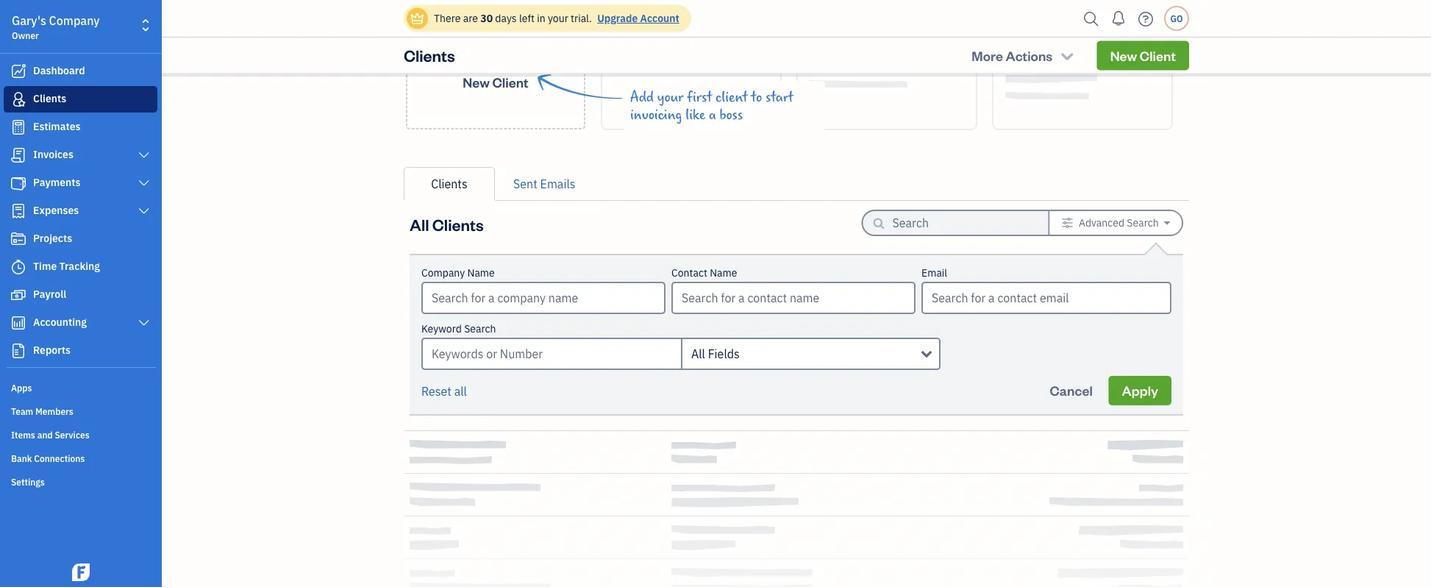 Task type: describe. For each thing, give the bounding box(es) containing it.
Search for a contact email text field
[[923, 283, 1171, 313]]

Keywords or Number text field
[[422, 338, 681, 370]]

0 horizontal spatial client
[[493, 73, 529, 91]]

all for all clients
[[410, 214, 429, 235]]

advanced
[[1079, 216, 1125, 230]]

chart image
[[10, 316, 27, 330]]

members
[[35, 405, 73, 417]]

all for all fields
[[692, 346, 705, 362]]

1 horizontal spatial new client
[[1111, 47, 1176, 64]]

bank
[[11, 452, 32, 464]]

clients link inside the main element
[[4, 86, 157, 113]]

accounting
[[33, 315, 87, 329]]

payroll
[[33, 287, 66, 301]]

a
[[709, 107, 716, 123]]

keyword
[[422, 322, 462, 335]]

first
[[687, 89, 712, 105]]

Search for a company name text field
[[423, 283, 664, 313]]

company name
[[422, 266, 495, 280]]

search for keyword search
[[464, 322, 496, 335]]

timer image
[[10, 260, 27, 274]]

reset
[[422, 384, 452, 399]]

expenses
[[33, 203, 79, 217]]

upgrade
[[598, 11, 638, 25]]

Search text field
[[893, 211, 1025, 235]]

in
[[537, 11, 546, 25]]

clients up all clients
[[431, 176, 468, 192]]

company inside the gary's company owner
[[49, 13, 100, 28]]

left
[[519, 11, 535, 25]]

start
[[766, 89, 794, 105]]

upgrade account link
[[595, 11, 680, 25]]

keyword search
[[422, 322, 496, 335]]

projects link
[[4, 226, 157, 252]]

invoicing
[[631, 107, 682, 123]]

expenses link
[[4, 198, 157, 224]]

contact name
[[672, 266, 737, 280]]

clients up company name
[[432, 214, 484, 235]]

estimates
[[33, 120, 81, 133]]

chevron large down image for expenses
[[137, 205, 151, 217]]

payments link
[[4, 170, 157, 196]]

items
[[11, 429, 35, 441]]

accounting link
[[4, 310, 157, 336]]

estimate image
[[10, 120, 27, 135]]

gary's company owner
[[12, 13, 100, 41]]

invoices
[[33, 148, 74, 161]]

to
[[751, 89, 762, 105]]

name for company name
[[468, 266, 495, 280]]

apply button
[[1109, 376, 1172, 405]]

money image
[[10, 288, 27, 302]]

notifications image
[[1107, 4, 1131, 33]]

all fields
[[692, 346, 740, 362]]

settings
[[11, 476, 45, 488]]

connections
[[34, 452, 85, 464]]

trial.
[[571, 11, 592, 25]]

go
[[1171, 13, 1183, 24]]

reset all button
[[422, 383, 467, 400]]

dashboard link
[[4, 58, 157, 85]]

crown image
[[410, 11, 425, 26]]

settings image
[[1062, 217, 1074, 229]]

boss
[[720, 107, 743, 123]]

expense image
[[10, 204, 27, 219]]

your inside add your first client to start invoicing like a boss
[[658, 89, 684, 105]]

account
[[640, 11, 680, 25]]

1 vertical spatial clients link
[[404, 167, 495, 201]]

time tracking link
[[4, 254, 157, 280]]

tracking
[[59, 259, 100, 273]]

0 horizontal spatial your
[[548, 11, 569, 25]]

services
[[55, 429, 90, 441]]

all clients
[[410, 214, 484, 235]]

sent emails link
[[495, 167, 594, 201]]

chevron large down image for accounting
[[137, 317, 151, 329]]

contact
[[672, 266, 708, 280]]

clients down crown "icon"
[[404, 45, 455, 66]]

apply
[[1122, 382, 1159, 399]]



Task type: locate. For each thing, give the bounding box(es) containing it.
search right keyword
[[464, 322, 496, 335]]

Search for a contact name text field
[[673, 283, 914, 313]]

2 chevron large down image from the top
[[137, 177, 151, 189]]

0 vertical spatial chevron large down image
[[137, 149, 151, 161]]

items and services link
[[4, 423, 157, 445]]

team members
[[11, 405, 73, 417]]

new client down go to help image
[[1111, 47, 1176, 64]]

chevron large down image inside the invoices link
[[137, 149, 151, 161]]

invoice image
[[10, 148, 27, 163]]

payments
[[33, 175, 81, 189]]

new down notifications "image"
[[1111, 47, 1138, 64]]

chevron large down image up the payments link
[[137, 149, 151, 161]]

All Fields field
[[681, 338, 941, 370]]

0 horizontal spatial new client
[[463, 73, 529, 91]]

clients
[[404, 45, 455, 66], [33, 92, 66, 105], [431, 176, 468, 192], [432, 214, 484, 235]]

1 horizontal spatial new
[[1111, 47, 1138, 64]]

1 vertical spatial all
[[692, 346, 705, 362]]

new client link
[[406, 8, 586, 129], [1097, 41, 1190, 70]]

chevron large down image for invoices
[[137, 149, 151, 161]]

1 horizontal spatial name
[[710, 266, 737, 280]]

clients link
[[4, 86, 157, 113], [404, 167, 495, 201]]

cancel
[[1050, 382, 1093, 399]]

0 vertical spatial clients link
[[4, 86, 157, 113]]

days
[[495, 11, 517, 25]]

search
[[1127, 216, 1159, 230], [464, 322, 496, 335]]

chevron large down image down the invoices link
[[137, 177, 151, 189]]

add
[[631, 89, 654, 105]]

2 name from the left
[[710, 266, 737, 280]]

name for contact name
[[710, 266, 737, 280]]

chevron large down image
[[137, 205, 151, 217], [137, 317, 151, 329]]

main element
[[0, 0, 199, 587]]

and
[[37, 429, 53, 441]]

chevron large down image inside expenses link
[[137, 205, 151, 217]]

team
[[11, 405, 33, 417]]

1 horizontal spatial company
[[422, 266, 465, 280]]

1 vertical spatial company
[[422, 266, 465, 280]]

all inside all fields field
[[692, 346, 705, 362]]

name right contact
[[710, 266, 737, 280]]

0 vertical spatial chevron large down image
[[137, 205, 151, 217]]

cancel button
[[1037, 376, 1106, 405]]

clients link up "estimates" link
[[4, 86, 157, 113]]

search for advanced search
[[1127, 216, 1159, 230]]

actions
[[1006, 47, 1053, 64]]

30
[[481, 11, 493, 25]]

reports link
[[4, 338, 157, 364]]

1 horizontal spatial search
[[1127, 216, 1159, 230]]

fields
[[708, 346, 740, 362]]

all left fields
[[692, 346, 705, 362]]

client down go to help image
[[1140, 47, 1176, 64]]

1 horizontal spatial all
[[692, 346, 705, 362]]

apps link
[[4, 376, 157, 398]]

0 horizontal spatial all
[[410, 214, 429, 235]]

company
[[49, 13, 100, 28], [422, 266, 465, 280]]

more actions
[[972, 47, 1053, 64]]

gary's
[[12, 13, 46, 28]]

company right gary's
[[49, 13, 100, 28]]

caretdown image
[[1165, 217, 1171, 229]]

company down all clients
[[422, 266, 465, 280]]

search inside dropdown button
[[1127, 216, 1159, 230]]

payroll link
[[4, 282, 157, 308]]

your up "invoicing"
[[658, 89, 684, 105]]

0 vertical spatial all
[[410, 214, 429, 235]]

0 vertical spatial new
[[1111, 47, 1138, 64]]

2 chevron large down image from the top
[[137, 317, 151, 329]]

new client down the 30
[[463, 73, 529, 91]]

your right in
[[548, 11, 569, 25]]

more
[[972, 47, 1004, 64]]

1 horizontal spatial clients link
[[404, 167, 495, 201]]

estimates link
[[4, 114, 157, 141]]

1 chevron large down image from the top
[[137, 149, 151, 161]]

client image
[[10, 92, 27, 107]]

team members link
[[4, 399, 157, 422]]

there
[[434, 11, 461, 25]]

emails
[[540, 176, 576, 192]]

name
[[468, 266, 495, 280], [710, 266, 737, 280]]

add your first client to start invoicing like a boss
[[631, 89, 794, 123]]

there are 30 days left in your trial. upgrade account
[[434, 11, 680, 25]]

1 vertical spatial chevron large down image
[[137, 317, 151, 329]]

more actions button
[[959, 40, 1089, 70]]

invoices link
[[4, 142, 157, 168]]

1 vertical spatial new client
[[463, 73, 529, 91]]

1 horizontal spatial your
[[658, 89, 684, 105]]

chevrondown image
[[1059, 48, 1076, 63]]

items and services
[[11, 429, 90, 441]]

like
[[686, 107, 706, 123]]

clients up estimates
[[33, 92, 66, 105]]

0 horizontal spatial new
[[463, 73, 490, 91]]

0 vertical spatial new client
[[1111, 47, 1176, 64]]

sent emails
[[514, 176, 576, 192]]

0 vertical spatial company
[[49, 13, 100, 28]]

1 vertical spatial your
[[658, 89, 684, 105]]

dashboard image
[[10, 64, 27, 79]]

time
[[33, 259, 57, 273]]

reset all
[[422, 384, 467, 399]]

owner
[[12, 29, 39, 41]]

bank connections
[[11, 452, 85, 464]]

0 vertical spatial search
[[1127, 216, 1159, 230]]

1 horizontal spatial client
[[1140, 47, 1176, 64]]

all
[[454, 384, 467, 399]]

new down are
[[463, 73, 490, 91]]

0 vertical spatial your
[[548, 11, 569, 25]]

client down days
[[493, 73, 529, 91]]

advanced search
[[1079, 216, 1159, 230]]

dashboard
[[33, 64, 85, 77]]

1 vertical spatial chevron large down image
[[137, 177, 151, 189]]

0 horizontal spatial name
[[468, 266, 495, 280]]

all up company name
[[410, 214, 429, 235]]

1 horizontal spatial new client link
[[1097, 41, 1190, 70]]

1 vertical spatial new
[[463, 73, 490, 91]]

bank connections link
[[4, 447, 157, 469]]

projects
[[33, 231, 72, 245]]

are
[[463, 11, 478, 25]]

search image
[[1080, 8, 1104, 30]]

1 vertical spatial search
[[464, 322, 496, 335]]

go to help image
[[1134, 8, 1158, 30]]

1 chevron large down image from the top
[[137, 205, 151, 217]]

new
[[1111, 47, 1138, 64], [463, 73, 490, 91]]

0 horizontal spatial new client link
[[406, 8, 586, 129]]

1 vertical spatial client
[[493, 73, 529, 91]]

settings link
[[4, 470, 157, 492]]

apps
[[11, 382, 32, 394]]

chevron large down image inside the payments link
[[137, 177, 151, 189]]

chevron large down image up reports link
[[137, 317, 151, 329]]

time tracking
[[33, 259, 100, 273]]

client
[[716, 89, 748, 105]]

email
[[922, 266, 948, 280]]

report image
[[10, 344, 27, 358]]

0 horizontal spatial clients link
[[4, 86, 157, 113]]

search left caretdown image
[[1127, 216, 1159, 230]]

chevron large down image
[[137, 149, 151, 161], [137, 177, 151, 189]]

go button
[[1165, 6, 1190, 31]]

chevron large down image for payments
[[137, 177, 151, 189]]

0 vertical spatial client
[[1140, 47, 1176, 64]]

clients inside the main element
[[33, 92, 66, 105]]

freshbooks image
[[69, 564, 93, 581]]

payment image
[[10, 176, 27, 191]]

advanced search button
[[1050, 211, 1182, 235]]

all
[[410, 214, 429, 235], [692, 346, 705, 362]]

new client
[[1111, 47, 1176, 64], [463, 73, 529, 91]]

your
[[548, 11, 569, 25], [658, 89, 684, 105]]

1 name from the left
[[468, 266, 495, 280]]

reports
[[33, 343, 71, 357]]

project image
[[10, 232, 27, 246]]

sent
[[514, 176, 538, 192]]

name down all clients
[[468, 266, 495, 280]]

0 horizontal spatial search
[[464, 322, 496, 335]]

clients link up all clients
[[404, 167, 495, 201]]

client
[[1140, 47, 1176, 64], [493, 73, 529, 91]]

0 horizontal spatial company
[[49, 13, 100, 28]]

chevron large down image up projects link
[[137, 205, 151, 217]]



Task type: vqa. For each thing, say whether or not it's contained in the screenshot.
the bottommost THE TIME
no



